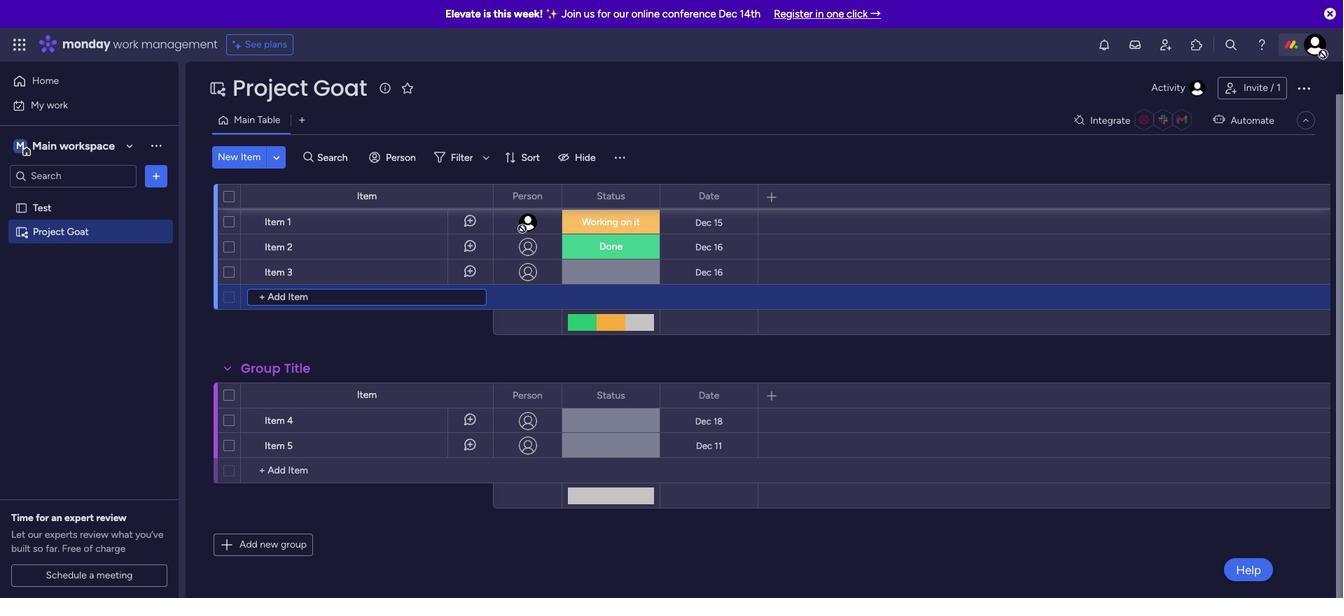 Task type: describe. For each thing, give the bounding box(es) containing it.
filter
[[451, 152, 473, 164]]

monday
[[62, 36, 110, 53]]

new item button
[[212, 146, 266, 169]]

dec 11
[[696, 441, 722, 451]]

0 horizontal spatial goat
[[67, 226, 89, 238]]

week!
[[514, 8, 543, 20]]

1 horizontal spatial our
[[614, 8, 629, 20]]

experts
[[45, 530, 77, 541]]

status field for second person 'field' from the top
[[593, 189, 629, 205]]

menu image
[[613, 151, 627, 165]]

person for first person 'field' from the bottom of the page
[[513, 390, 543, 402]]

monday work management
[[62, 36, 218, 53]]

activity
[[1152, 82, 1186, 94]]

automate
[[1231, 115, 1275, 126]]

time for an expert review let our experts review what you've built so far. free of charge
[[11, 513, 164, 555]]

✨
[[546, 8, 559, 20]]

public board image
[[15, 201, 28, 215]]

us
[[584, 8, 595, 20]]

meeting
[[97, 570, 133, 582]]

see plans button
[[226, 34, 294, 55]]

group title for second person 'field' from the top
[[241, 161, 311, 179]]

elevate is this week! ✨ join us for our online conference dec 14th
[[445, 8, 761, 20]]

expert
[[64, 513, 94, 525]]

hide button
[[553, 146, 604, 169]]

0 vertical spatial for
[[597, 8, 611, 20]]

on
[[621, 216, 632, 228]]

filter button
[[429, 146, 495, 169]]

this
[[494, 8, 512, 20]]

table
[[257, 114, 280, 126]]

item inside button
[[241, 151, 261, 163]]

status field for third person 'field' from the bottom
[[593, 189, 629, 204]]

group for status "field" corresponding to third person 'field' from the bottom
[[241, 161, 281, 179]]

see plans
[[245, 39, 287, 50]]

is
[[484, 8, 491, 20]]

0 vertical spatial review
[[96, 513, 127, 525]]

16 for 2
[[714, 242, 723, 253]]

main table
[[234, 114, 280, 126]]

you've
[[135, 530, 164, 541]]

collapse board header image
[[1301, 115, 1312, 126]]

in
[[816, 8, 824, 20]]

add new group button
[[214, 534, 313, 557]]

management
[[141, 36, 218, 53]]

group for status "field" corresponding to second person 'field' from the top
[[241, 161, 281, 179]]

of
[[84, 544, 93, 555]]

dec 16 for item 3
[[696, 267, 723, 278]]

16 for 3
[[714, 267, 723, 278]]

title for third person 'field' from the bottom
[[284, 161, 311, 179]]

inbox image
[[1129, 38, 1143, 52]]

5
[[287, 441, 293, 453]]

options image for date
[[738, 185, 748, 208]]

conference
[[663, 8, 716, 20]]

→
[[871, 8, 881, 20]]

integrate
[[1091, 115, 1131, 126]]

1 vertical spatial review
[[80, 530, 109, 541]]

our inside "time for an expert review let our experts review what you've built so far. free of charge"
[[28, 530, 42, 541]]

search everything image
[[1224, 38, 1238, 52]]

add
[[240, 539, 258, 551]]

14th
[[740, 8, 761, 20]]

4
[[287, 415, 293, 427]]

add new group
[[240, 539, 307, 551]]

0 vertical spatial + add item text field
[[247, 289, 487, 306]]

11
[[715, 441, 722, 451]]

group title for third person 'field' from the bottom
[[241, 161, 311, 179]]

charge
[[95, 544, 126, 555]]

shareable board image
[[15, 225, 28, 239]]

invite / 1
[[1244, 82, 1281, 94]]

free
[[62, 544, 81, 555]]

person button
[[364, 146, 424, 169]]

my work
[[31, 99, 68, 111]]

schedule
[[46, 570, 87, 582]]

help
[[1236, 564, 1262, 578]]

2
[[287, 242, 293, 254]]

list box containing test
[[0, 193, 179, 433]]

online
[[632, 8, 660, 20]]

15
[[714, 218, 723, 228]]

schedule a meeting button
[[11, 565, 167, 588]]

dec 16 for item 2
[[696, 242, 723, 253]]

invite members image
[[1159, 38, 1173, 52]]

new item
[[218, 151, 261, 163]]

select product image
[[13, 38, 27, 52]]

it
[[634, 216, 640, 228]]

add to favorites image
[[401, 81, 415, 95]]

workspace options image
[[149, 139, 163, 153]]

working
[[582, 216, 618, 228]]

18
[[714, 416, 723, 427]]

Search in workspace field
[[29, 168, 117, 184]]

far.
[[46, 544, 60, 555]]

show board description image
[[377, 81, 394, 95]]

main for main workspace
[[32, 139, 57, 152]]

autopilot image
[[1214, 111, 1225, 129]]

/
[[1271, 82, 1275, 94]]

schedule a meeting
[[46, 570, 133, 582]]

home
[[32, 75, 59, 87]]



Task type: locate. For each thing, give the bounding box(es) containing it.
0 horizontal spatial for
[[36, 513, 49, 525]]

sort
[[521, 152, 540, 164]]

1 vertical spatial our
[[28, 530, 42, 541]]

goat left show board description icon
[[313, 72, 367, 104]]

1 vertical spatial 16
[[714, 267, 723, 278]]

join
[[562, 8, 582, 20]]

options image
[[542, 185, 552, 208], [738, 185, 748, 208], [640, 384, 650, 408]]

work for my
[[47, 99, 68, 111]]

status for status "field" corresponding to second person 'field' from the top
[[597, 191, 625, 203]]

for right "us"
[[597, 8, 611, 20]]

add view image
[[299, 115, 305, 126]]

3
[[287, 267, 293, 279]]

main for main table
[[234, 114, 255, 126]]

1 status field from the top
[[593, 189, 629, 204]]

0 vertical spatial 1
[[1277, 82, 1281, 94]]

person for second person 'field' from the top
[[513, 191, 543, 203]]

0 horizontal spatial main
[[32, 139, 57, 152]]

dec
[[719, 8, 738, 20], [696, 218, 712, 228], [696, 242, 712, 253], [696, 267, 712, 278], [695, 416, 712, 427], [696, 441, 712, 451]]

dec 18
[[695, 416, 723, 427]]

an
[[51, 513, 62, 525]]

Person field
[[509, 189, 546, 204], [509, 189, 546, 205], [509, 388, 546, 404]]

m
[[16, 140, 24, 152]]

activity button
[[1146, 77, 1213, 99]]

1 vertical spatial project goat
[[33, 226, 89, 238]]

done
[[600, 241, 623, 253]]

workspace selection element
[[13, 138, 117, 156]]

3 date field from the top
[[695, 388, 723, 404]]

0 horizontal spatial options image
[[542, 185, 552, 208]]

work for monday
[[113, 36, 138, 53]]

arrow down image
[[478, 149, 495, 166]]

project goat up add view image
[[233, 72, 367, 104]]

notifications image
[[1098, 38, 1112, 52]]

person inside popup button
[[386, 152, 416, 164]]

group
[[281, 539, 307, 551]]

0 vertical spatial project
[[233, 72, 308, 104]]

my work button
[[8, 94, 151, 117]]

our up so
[[28, 530, 42, 541]]

register in one click → link
[[774, 8, 881, 20]]

brad klo image
[[1304, 34, 1327, 56]]

project goat down test
[[33, 226, 89, 238]]

1 vertical spatial work
[[47, 99, 68, 111]]

new
[[260, 539, 278, 551]]

1 vertical spatial + add item text field
[[248, 463, 487, 480]]

dapulse integrations image
[[1075, 115, 1085, 126]]

person for third person 'field' from the bottom
[[513, 190, 543, 202]]

work inside button
[[47, 99, 68, 111]]

options image for person
[[542, 185, 552, 208]]

main inside button
[[234, 114, 255, 126]]

project
[[233, 72, 308, 104], [33, 226, 65, 238]]

project up the table
[[233, 72, 308, 104]]

for inside "time for an expert review let our experts review what you've built so far. free of charge"
[[36, 513, 49, 525]]

1 dec 16 from the top
[[696, 242, 723, 253]]

title for second person 'field' from the top
[[284, 161, 311, 179]]

1
[[1277, 82, 1281, 94], [287, 216, 291, 228]]

for left an
[[36, 513, 49, 525]]

dec 16
[[696, 242, 723, 253], [696, 267, 723, 278]]

Project Goat field
[[229, 72, 371, 104]]

main right 'workspace' image at the left top of page
[[32, 139, 57, 152]]

1 inside invite / 1 button
[[1277, 82, 1281, 94]]

option
[[0, 195, 179, 198]]

list box
[[0, 193, 179, 433]]

1 horizontal spatial main
[[234, 114, 255, 126]]

register in one click →
[[774, 8, 881, 20]]

1 horizontal spatial options image
[[640, 384, 650, 408]]

work right monday
[[113, 36, 138, 53]]

1 vertical spatial project
[[33, 226, 65, 238]]

3 status from the top
[[597, 390, 625, 402]]

+ Add Item text field
[[247, 289, 487, 306], [248, 463, 487, 480]]

workspace
[[59, 139, 115, 152]]

register
[[774, 8, 813, 20]]

review up of
[[80, 530, 109, 541]]

date field for status "field" corresponding to third person 'field' from the bottom
[[695, 189, 723, 204]]

plans
[[264, 39, 287, 50]]

so
[[33, 544, 43, 555]]

group
[[241, 161, 281, 179], [241, 161, 281, 179], [241, 360, 281, 378]]

project inside list box
[[33, 226, 65, 238]]

1 date field from the top
[[695, 189, 723, 204]]

one
[[827, 8, 844, 20]]

1 horizontal spatial project goat
[[233, 72, 367, 104]]

test
[[33, 202, 51, 214]]

1 vertical spatial for
[[36, 513, 49, 525]]

built
[[11, 544, 31, 555]]

1 person field from the top
[[509, 189, 546, 204]]

see
[[245, 39, 262, 50]]

help button
[[1225, 559, 1274, 582]]

what
[[111, 530, 133, 541]]

main table button
[[212, 109, 291, 132]]

click
[[847, 8, 868, 20]]

item 4
[[265, 415, 293, 427]]

main left the table
[[234, 114, 255, 126]]

1 vertical spatial 1
[[287, 216, 291, 228]]

1 status from the top
[[597, 190, 625, 202]]

status for status "field" corresponding to third person 'field' from the bottom
[[597, 190, 625, 202]]

item 2
[[265, 242, 293, 254]]

review
[[96, 513, 127, 525], [80, 530, 109, 541]]

item 1
[[265, 216, 291, 228]]

2 date from the top
[[699, 191, 720, 203]]

0 horizontal spatial project
[[33, 226, 65, 238]]

0 vertical spatial 16
[[714, 242, 723, 253]]

date
[[699, 190, 720, 202], [699, 191, 720, 203], [699, 390, 720, 402]]

title
[[284, 161, 311, 179], [284, 161, 311, 179], [284, 360, 311, 378]]

my
[[31, 99, 44, 111]]

1 horizontal spatial project
[[233, 72, 308, 104]]

our
[[614, 8, 629, 20], [28, 530, 42, 541]]

project goat
[[233, 72, 367, 104], [33, 226, 89, 238]]

workspace image
[[13, 138, 27, 154]]

1 up 2
[[287, 216, 291, 228]]

options image for status
[[640, 384, 650, 408]]

0 vertical spatial dec 16
[[696, 242, 723, 253]]

main inside workspace selection element
[[32, 139, 57, 152]]

1 date from the top
[[699, 190, 720, 202]]

angle down image
[[273, 152, 280, 163]]

1 vertical spatial goat
[[67, 226, 89, 238]]

0 horizontal spatial our
[[28, 530, 42, 541]]

invite / 1 button
[[1218, 77, 1288, 99]]

0 vertical spatial our
[[614, 8, 629, 20]]

1 horizontal spatial for
[[597, 8, 611, 20]]

goat down the search in workspace field
[[67, 226, 89, 238]]

3 person field from the top
[[509, 388, 546, 404]]

main workspace
[[32, 139, 115, 152]]

apps image
[[1190, 38, 1204, 52]]

1 horizontal spatial 1
[[1277, 82, 1281, 94]]

0 vertical spatial work
[[113, 36, 138, 53]]

review up what on the bottom left
[[96, 513, 127, 525]]

1 horizontal spatial work
[[113, 36, 138, 53]]

0 vertical spatial main
[[234, 114, 255, 126]]

0 horizontal spatial project goat
[[33, 226, 89, 238]]

shareable board image
[[209, 80, 226, 97]]

home button
[[8, 70, 151, 92]]

our left online
[[614, 8, 629, 20]]

0 vertical spatial project goat
[[233, 72, 367, 104]]

dec 15
[[696, 218, 723, 228]]

goat
[[313, 72, 367, 104], [67, 226, 89, 238]]

elevate
[[445, 8, 481, 20]]

date field for status "field" corresponding to second person 'field' from the top
[[695, 189, 723, 205]]

Date field
[[695, 189, 723, 204], [695, 189, 723, 205], [695, 388, 723, 404]]

2 dec 16 from the top
[[696, 267, 723, 278]]

2 horizontal spatial options image
[[738, 185, 748, 208]]

1 16 from the top
[[714, 242, 723, 253]]

1 vertical spatial main
[[32, 139, 57, 152]]

2 status from the top
[[597, 191, 625, 203]]

0 horizontal spatial work
[[47, 99, 68, 111]]

work right "my"
[[47, 99, 68, 111]]

for
[[597, 8, 611, 20], [36, 513, 49, 525]]

sort button
[[499, 146, 549, 169]]

a
[[89, 570, 94, 582]]

Group Title field
[[237, 161, 314, 179], [237, 161, 314, 179], [237, 360, 314, 378]]

item 5
[[265, 441, 293, 453]]

2 person field from the top
[[509, 189, 546, 205]]

3 date from the top
[[699, 390, 720, 402]]

status for 3rd status "field" from the top of the page
[[597, 390, 625, 402]]

working on it
[[582, 216, 640, 228]]

invite
[[1244, 82, 1269, 94]]

group title
[[241, 161, 311, 179], [241, 161, 311, 179], [241, 360, 311, 378]]

0 vertical spatial goat
[[313, 72, 367, 104]]

hide
[[575, 152, 596, 164]]

16
[[714, 242, 723, 253], [714, 267, 723, 278]]

item 3
[[265, 267, 293, 279]]

options image
[[1296, 80, 1313, 97], [149, 169, 163, 183], [640, 185, 650, 208], [542, 384, 552, 408]]

time
[[11, 513, 33, 525]]

v2 search image
[[304, 150, 314, 165]]

project down test
[[33, 226, 65, 238]]

Search field
[[314, 148, 356, 167]]

let
[[11, 530, 25, 541]]

1 right "/"
[[1277, 82, 1281, 94]]

3 status field from the top
[[593, 388, 629, 404]]

Status field
[[593, 189, 629, 204], [593, 189, 629, 205], [593, 388, 629, 404]]

help image
[[1255, 38, 1269, 52]]

new
[[218, 151, 238, 163]]

2 status field from the top
[[593, 189, 629, 205]]

status
[[597, 190, 625, 202], [597, 191, 625, 203], [597, 390, 625, 402]]

0 horizontal spatial 1
[[287, 216, 291, 228]]

2 16 from the top
[[714, 267, 723, 278]]

1 vertical spatial dec 16
[[696, 267, 723, 278]]

2 date field from the top
[[695, 189, 723, 205]]

1 horizontal spatial goat
[[313, 72, 367, 104]]



Task type: vqa. For each thing, say whether or not it's contained in the screenshot.
profile
no



